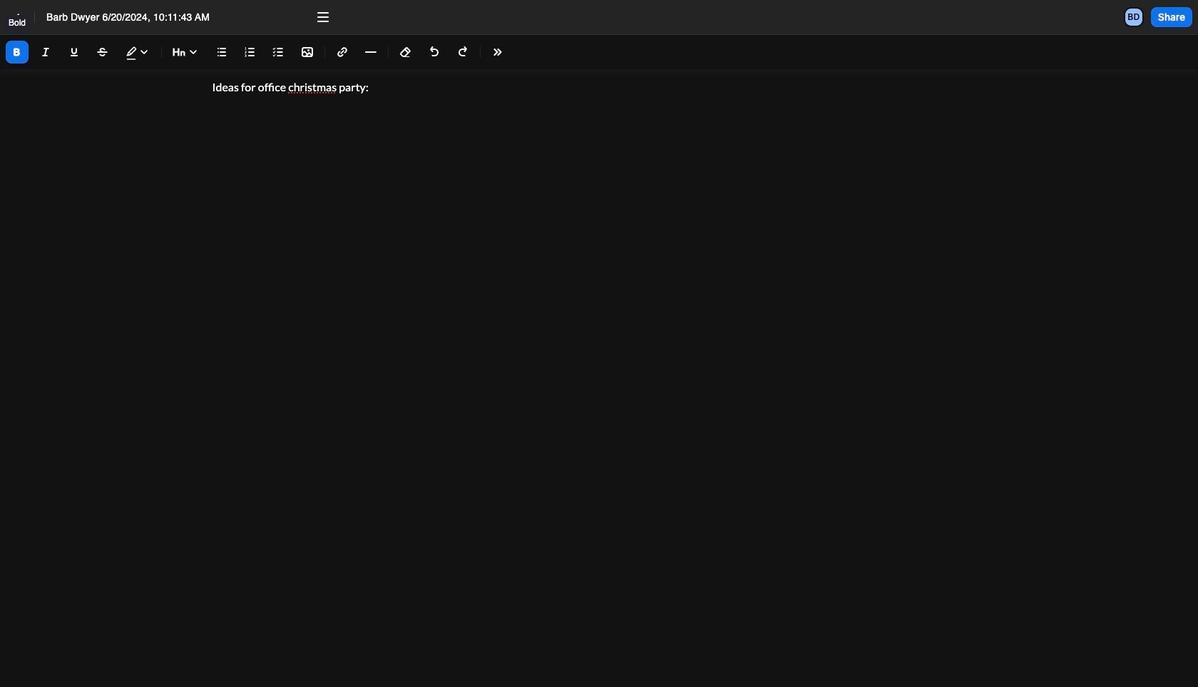 Task type: describe. For each thing, give the bounding box(es) containing it.
format options image
[[490, 44, 507, 61]]

redo image
[[455, 44, 472, 61]]

numbered list image
[[242, 44, 259, 61]]

more image
[[315, 9, 332, 26]]

strikethrough image
[[94, 44, 111, 61]]

bulleted list image
[[213, 44, 231, 61]]

italic image
[[37, 44, 54, 61]]

clear style image
[[398, 44, 415, 61]]



Task type: vqa. For each thing, say whether or not it's contained in the screenshot.
The Format Options image
yes



Task type: locate. For each thing, give the bounding box(es) containing it.
insert image image
[[299, 44, 316, 61]]

bold image
[[9, 44, 26, 61]]

underline image
[[66, 44, 83, 61]]

checklist image
[[270, 44, 288, 61]]

tooltip
[[3, 14, 31, 41]]

None text field
[[46, 10, 300, 24]]

all notes image
[[9, 9, 26, 26]]

undo image
[[426, 44, 443, 61]]

link image
[[334, 44, 351, 61]]

divider line image
[[363, 46, 380, 58]]



